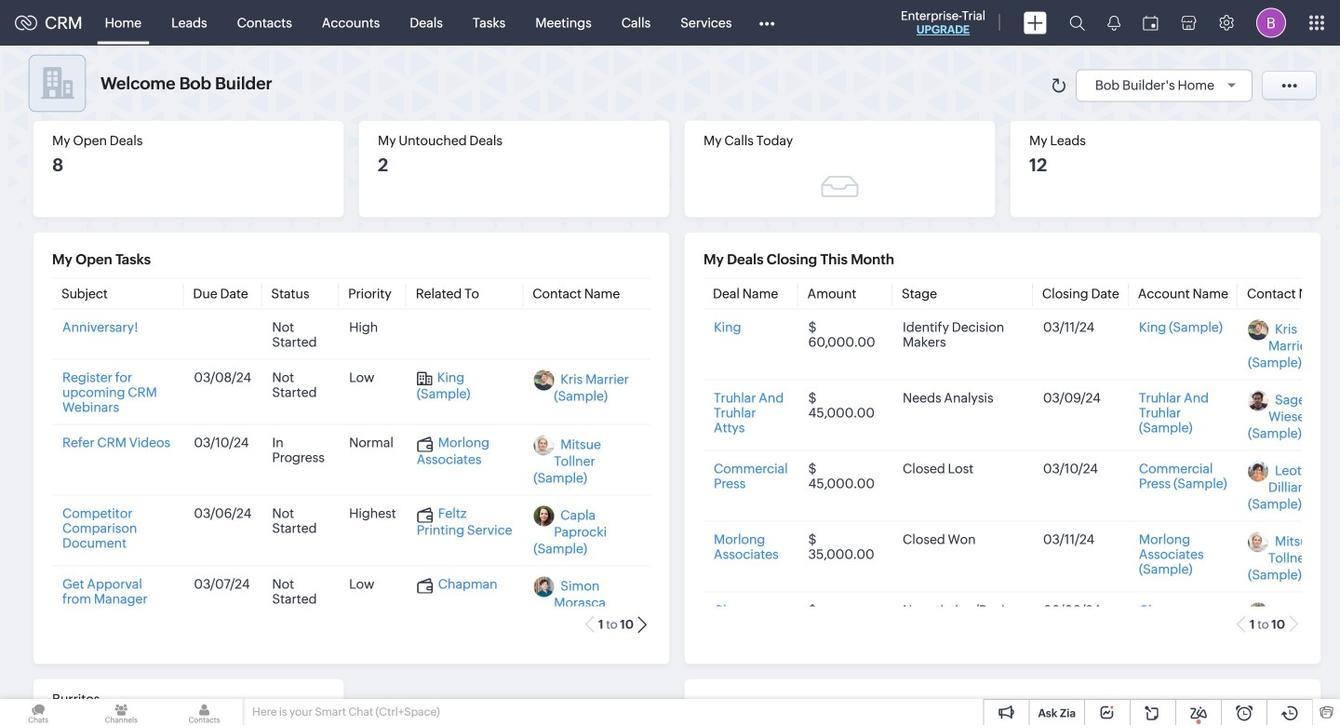 Task type: describe. For each thing, give the bounding box(es) containing it.
signals element
[[1097, 0, 1132, 46]]

channels image
[[83, 699, 160, 725]]

search element
[[1059, 0, 1097, 46]]

create menu image
[[1024, 12, 1047, 34]]

chats image
[[0, 699, 77, 725]]

logo image
[[15, 15, 37, 30]]



Task type: vqa. For each thing, say whether or not it's contained in the screenshot.
What's New?
no



Task type: locate. For each thing, give the bounding box(es) containing it.
create menu element
[[1013, 0, 1059, 45]]

Other Modules field
[[747, 8, 787, 38]]

profile image
[[1257, 8, 1287, 38]]

search image
[[1070, 15, 1086, 31]]

contacts image
[[166, 699, 243, 725]]

profile element
[[1246, 0, 1298, 45]]

calendar image
[[1143, 15, 1159, 30]]

signals image
[[1108, 15, 1121, 31]]



